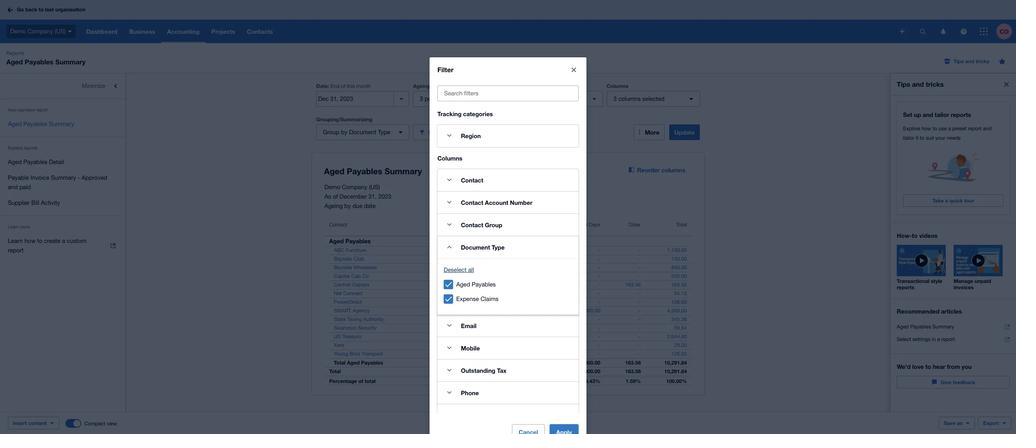 Task type: locate. For each thing, give the bounding box(es) containing it.
1 vertical spatial (us)
[[369, 184, 380, 190]]

smart agency link
[[325, 307, 375, 315]]

0 vertical spatial type
[[378, 129, 390, 135]]

aged payables summary
[[8, 120, 74, 127], [897, 324, 955, 330]]

summary
[[55, 58, 86, 66], [49, 120, 74, 127], [51, 174, 76, 181], [933, 324, 955, 330]]

242.00 link
[[452, 272, 477, 280], [667, 272, 692, 280]]

svg image
[[941, 28, 946, 34]]

contact up contact account number
[[461, 176, 484, 183]]

0 horizontal spatial 3
[[420, 95, 423, 102]]

3 for 3 periods of 30 day
[[420, 95, 423, 102]]

a inside button
[[946, 197, 949, 204]]

2 17 from the left
[[547, 420, 553, 426]]

0 horizontal spatial 130.00
[[457, 256, 472, 262]]

payables up invoice
[[23, 159, 47, 165]]

2,529.00
[[517, 360, 536, 366]]

1 horizontal spatial 2,644.60 link
[[663, 333, 692, 341]]

view
[[107, 421, 117, 426]]

1 horizontal spatial date
[[529, 95, 541, 102]]

preset
[[953, 126, 967, 131]]

settings
[[913, 336, 931, 342]]

standard
[[18, 108, 35, 112]]

1 horizontal spatial 242.00 link
[[667, 272, 692, 280]]

1 17 from the left
[[534, 420, 540, 426]]

0 horizontal spatial 59.54
[[459, 325, 472, 331]]

1 horizontal spatial tricks
[[976, 58, 990, 64]]

1 expand image from the top
[[442, 128, 457, 143]]

1 vertical spatial group
[[485, 221, 502, 228]]

0 horizontal spatial company
[[28, 28, 53, 34]]

and
[[966, 58, 975, 64], [913, 80, 924, 88], [923, 111, 934, 118], [984, 126, 992, 131], [8, 184, 18, 190]]

filter up periods
[[438, 65, 454, 74]]

1 125.03 from the left
[[457, 351, 472, 357]]

report right preset
[[969, 126, 982, 131]]

reports up preset
[[951, 111, 972, 118]]

1 242.00 link from the left
[[452, 272, 477, 280]]

130.00 for second 130.00 link from right
[[457, 256, 472, 262]]

2 125.03 from the left
[[672, 351, 687, 357]]

1 3 from the left
[[420, 95, 423, 102]]

0 vertical spatial demo
[[10, 28, 26, 34]]

summary down aged payables detail link
[[51, 174, 76, 181]]

1 days from the left
[[461, 222, 472, 228]]

demo up as
[[325, 184, 340, 190]]

2 expand image from the top
[[442, 340, 457, 356]]

125.03 link up outstanding
[[452, 350, 477, 358]]

2 bayside from the top
[[334, 265, 352, 270]]

1 horizontal spatial document
[[461, 244, 490, 251]]

(us) for demo company (us)
[[55, 28, 66, 34]]

ageing
[[413, 83, 430, 89], [510, 83, 527, 89], [325, 203, 343, 209]]

1 horizontal spatial tips and tricks
[[954, 58, 990, 64]]

1 horizontal spatial 125.03 link
[[667, 350, 692, 358]]

1 130.00 from the left
[[457, 256, 472, 262]]

0 vertical spatial aged payables summary
[[8, 120, 74, 127]]

17 right the 1- at the bottom right of the page
[[547, 420, 553, 426]]

expand image for outstanding tax
[[442, 362, 457, 378]]

columns for 3
[[619, 95, 641, 102]]

of inside report output element
[[359, 378, 363, 384]]

company down go back to last organisation link
[[28, 28, 53, 34]]

tricks
[[976, 58, 990, 64], [926, 80, 944, 88]]

capital
[[334, 273, 350, 279]]

co
[[1000, 28, 1009, 35]]

1.59%
[[626, 378, 641, 384]]

company inside demo company (us) as of december 31, 2023 ageing by due date
[[342, 184, 367, 190]]

filter
[[438, 65, 454, 74], [429, 129, 443, 136]]

how inside explore how to use a preset report and tailor it to suit your needs
[[922, 126, 932, 131]]

phone
[[461, 389, 479, 396]]

3 expand image from the top
[[442, 194, 457, 210]]

0 horizontal spatial aged payables summary
[[8, 120, 74, 127]]

days right '90'
[[589, 222, 601, 228]]

due
[[353, 203, 363, 209]]

0 vertical spatial how
[[922, 126, 932, 131]]

2 2,644.60 link from the left
[[663, 333, 692, 341]]

bayside down abc
[[334, 256, 352, 262]]

days inside button
[[461, 222, 472, 228]]

1 learn from the top
[[8, 224, 19, 229]]

2 10,291.84 from the top
[[665, 368, 687, 374]]

30
[[453, 95, 460, 102], [454, 222, 459, 228]]

minimize button
[[0, 78, 126, 94]]

1 horizontal spatial 840.00
[[672, 265, 687, 270]]

0 horizontal spatial 54.13 link
[[455, 290, 477, 298]]

1 horizontal spatial 2,644.60
[[667, 334, 687, 339]]

1 vertical spatial tips
[[897, 80, 911, 88]]

2 245.38 link from the left
[[667, 316, 692, 323]]

59.54 for 2nd 59.54 link from the left
[[674, 325, 687, 331]]

0 horizontal spatial 163.56 link
[[621, 281, 646, 289]]

1 vertical spatial bayside
[[334, 265, 352, 270]]

1 59.54 link from the left
[[455, 324, 477, 332]]

expand image left the mobile
[[442, 340, 457, 356]]

1,150.00 link down total button
[[663, 246, 692, 254]]

0 vertical spatial 2,000.00
[[581, 308, 601, 314]]

2 245.38 from the left
[[672, 316, 687, 322]]

0 vertical spatial group
[[323, 129, 339, 135]]

columns left selected at the right top
[[619, 95, 641, 102]]

2 59.54 link from the left
[[670, 324, 692, 332]]

total
[[365, 378, 376, 384]]

of right the 1- at the bottom right of the page
[[541, 420, 546, 426]]

needs
[[947, 135, 961, 141]]

group by document type button
[[316, 124, 409, 140]]

group down account
[[485, 221, 502, 228]]

2 108.60 link from the left
[[667, 298, 692, 306]]

1 vertical spatial xero
[[334, 342, 344, 348]]

how-to videos
[[897, 232, 938, 239]]

of left "this"
[[341, 83, 345, 89]]

2 242.00 from the left
[[672, 273, 687, 279]]

a inside explore how to use a preset report and tailor it to suit your needs
[[949, 126, 951, 131]]

state taxing authority link
[[325, 316, 389, 323]]

2 130.00 from the left
[[672, 256, 687, 262]]

xero inside report output element
[[334, 342, 344, 348]]

demo inside demo company (us) as of december 31, 2023 ageing by due date
[[325, 184, 340, 190]]

4 expand image from the top
[[442, 385, 457, 401]]

co
[[362, 273, 369, 279]]

aged payables up 'expense claims'
[[456, 281, 496, 287]]

163.56 link
[[621, 281, 646, 289], [667, 281, 692, 289]]

2 vertical spatial total
[[329, 368, 341, 374]]

1 bayside from the top
[[334, 256, 352, 262]]

bayside for bayside wholesale
[[334, 265, 352, 270]]

expand image left outstanding
[[442, 362, 457, 378]]

1 vertical spatial 2,000.00
[[581, 360, 601, 366]]

number
[[510, 199, 533, 206]]

1 vertical spatial tips and tricks
[[897, 80, 944, 88]]

tips and tricks inside button
[[954, 58, 990, 64]]

date right due
[[529, 95, 541, 102]]

of left total
[[359, 378, 363, 384]]

3 inside button
[[420, 95, 423, 102]]

-
[[78, 174, 80, 181], [450, 222, 452, 228], [579, 222, 581, 228], [599, 247, 601, 253], [639, 247, 641, 253], [534, 256, 536, 262], [599, 256, 601, 262], [639, 256, 641, 262], [599, 265, 601, 270], [639, 265, 641, 270], [599, 273, 601, 279], [639, 273, 641, 279], [470, 282, 472, 288], [599, 282, 601, 288], [599, 290, 601, 296], [639, 290, 641, 296], [599, 299, 601, 305], [639, 299, 641, 305], [639, 308, 641, 314], [534, 316, 536, 322], [599, 316, 601, 322], [639, 316, 641, 322], [599, 325, 601, 331], [639, 325, 641, 331], [534, 334, 536, 339], [599, 334, 601, 339], [639, 334, 641, 339], [470, 342, 472, 348], [599, 342, 601, 348], [639, 342, 641, 348], [599, 351, 601, 357], [639, 351, 641, 357]]

reports
[[951, 111, 972, 118], [24, 146, 38, 150], [897, 284, 915, 290]]

242.00 up 4,500.00
[[672, 273, 687, 279]]

0 vertical spatial tailor
[[935, 111, 950, 118]]

aged up select
[[897, 324, 909, 330]]

245.38 link down expense
[[452, 316, 477, 323]]

document inside the filter dialog
[[461, 244, 490, 251]]

2,644.60 down the email
[[452, 334, 472, 339]]

2,644.60 up 29.00
[[667, 334, 687, 339]]

payables up settings
[[911, 324, 931, 330]]

how down 'more'
[[24, 237, 36, 244]]

bayside up capital
[[334, 265, 352, 270]]

0 vertical spatial 30
[[453, 95, 460, 102]]

3 left selected at the right top
[[614, 95, 617, 102]]

1 horizontal spatial tips
[[954, 58, 964, 64]]

filter button
[[413, 124, 506, 140]]

a right use
[[949, 126, 951, 131]]

update button
[[670, 124, 700, 140]]

xero down us
[[334, 342, 344, 348]]

aged payables summary down xero standard report
[[8, 120, 74, 127]]

1 vertical spatial type
[[492, 244, 505, 251]]

2 2,000.00 from the top
[[581, 360, 601, 366]]

abc
[[334, 247, 344, 253]]

company for demo company (us) as of december 31, 2023 ageing by due date
[[342, 184, 367, 190]]

1 vertical spatial 5,599.28
[[452, 368, 472, 374]]

items
[[515, 420, 528, 426]]

Select end date field
[[317, 91, 394, 106]]

2 learn from the top
[[8, 237, 23, 244]]

filter inside dialog
[[438, 65, 454, 74]]

1 vertical spatial learn
[[8, 237, 23, 244]]

as
[[325, 193, 331, 200]]

1 horizontal spatial columns
[[662, 166, 686, 173]]

0 horizontal spatial columns
[[438, 154, 463, 162]]

how for explore
[[922, 126, 932, 131]]

report down learn more
[[8, 247, 24, 254]]

54.13 up 4,500.00
[[674, 290, 687, 296]]

59.54 link
[[455, 324, 477, 332], [670, 324, 692, 332]]

1 horizontal spatial 163.56 link
[[667, 281, 692, 289]]

aged payables summary link down xero standard report
[[0, 116, 126, 132]]

0 horizontal spatial days
[[461, 222, 472, 228]]

total inside button
[[676, 222, 687, 228]]

1 horizontal spatial type
[[492, 244, 505, 251]]

give feedback
[[941, 379, 976, 385]]

0 horizontal spatial aged payables summary link
[[0, 116, 126, 132]]

payables inside reports aged payables summary
[[25, 58, 53, 66]]

2,000.00 for total
[[581, 368, 601, 374]]

1 horizontal spatial (us)
[[369, 184, 380, 190]]

1 horizontal spatial demo
[[325, 184, 340, 190]]

1 expand image from the top
[[442, 318, 457, 333]]

242.00 link up expense
[[452, 272, 477, 280]]

2 130.00 link from the left
[[667, 255, 692, 263]]

130.00 for 2nd 130.00 link from the left
[[672, 256, 687, 262]]

supplier
[[8, 199, 30, 206]]

245.38 link down 4,500.00 link
[[667, 316, 692, 323]]

59.54 up the mobile
[[459, 325, 472, 331]]

how for learn
[[24, 237, 36, 244]]

of inside demo company (us) as of december 31, 2023 ageing by due date
[[333, 193, 338, 200]]

learn left 'more'
[[8, 224, 19, 229]]

bayside
[[334, 256, 352, 262], [334, 265, 352, 270]]

demo for demo company (us) as of december 31, 2023 ageing by due date
[[325, 184, 340, 190]]

demo company (us) as of december 31, 2023 ageing by due date
[[325, 184, 392, 209]]

feedback
[[953, 379, 976, 385]]

expand image for contact
[[442, 172, 457, 188]]

learn down learn more
[[8, 237, 23, 244]]

0 horizontal spatial 1,150.00 link
[[448, 246, 477, 254]]

to left last at the top of the page
[[39, 6, 44, 13]]

by
[[529, 83, 535, 89]]

0 horizontal spatial 108.60
[[457, 299, 472, 305]]

1 horizontal spatial 59.54
[[674, 325, 687, 331]]

0 vertical spatial company
[[28, 28, 53, 34]]

columns for reorder
[[662, 166, 686, 173]]

payables down reports link
[[25, 58, 53, 66]]

3 expand image from the top
[[442, 362, 457, 378]]

1 horizontal spatial 130.00
[[672, 256, 687, 262]]

5,599.28 up 54.41%
[[452, 368, 472, 374]]

demo down go
[[10, 28, 26, 34]]

Report title field
[[322, 162, 610, 181]]

1 horizontal spatial 840.00 link
[[667, 264, 692, 272]]

125.03 for second 125.03 'link' from the left
[[672, 351, 687, 357]]

54.13 down all
[[459, 290, 472, 296]]

0 horizontal spatial group
[[323, 129, 339, 135]]

1-
[[529, 420, 534, 426]]

130.00 up "deselect all"
[[457, 256, 472, 262]]

xero left standard
[[8, 108, 17, 112]]

expand image
[[442, 128, 457, 143], [442, 172, 457, 188], [442, 194, 457, 210], [442, 217, 457, 233]]

130.00 down total button
[[672, 256, 687, 262]]

2 vertical spatial reports
[[897, 284, 915, 290]]

expand image for email
[[442, 318, 457, 333]]

30 left day
[[453, 95, 460, 102]]

filter down "tracking"
[[429, 129, 443, 136]]

update
[[675, 129, 695, 136]]

svg image
[[7, 7, 13, 12], [980, 27, 988, 35], [920, 28, 926, 34], [961, 28, 967, 34], [900, 29, 905, 34], [68, 31, 72, 32]]

30 inside button
[[453, 95, 460, 102]]

0 horizontal spatial 242.00 link
[[452, 272, 477, 280]]

aged down reports link
[[6, 58, 23, 66]]

(us) inside popup button
[[55, 28, 66, 34]]

1,150.00 up "deselect all"
[[452, 247, 472, 253]]

0 vertical spatial tips
[[954, 58, 964, 64]]

close image
[[566, 62, 582, 78]]

days for 1 - 30 days
[[461, 222, 472, 228]]

2,000.00 for total aged payables
[[581, 360, 601, 366]]

columns inside button
[[662, 166, 686, 173]]

10,291.84 up 100.00%
[[665, 368, 687, 374]]

and inside payable invoice summary - approved and paid
[[8, 184, 18, 190]]

0 horizontal spatial tips
[[897, 80, 911, 88]]

- inside button
[[450, 222, 452, 228]]

demo inside "demo company (us)" popup button
[[10, 28, 26, 34]]

17
[[534, 420, 540, 426], [547, 420, 553, 426]]

1 horizontal spatial 54.13
[[674, 290, 687, 296]]

summary up minimize button on the left top of page
[[55, 58, 86, 66]]

tips inside button
[[954, 58, 964, 64]]

ageing for ageing by
[[510, 83, 527, 89]]

0 horizontal spatial 108.60 link
[[452, 298, 477, 306]]

1 horizontal spatial group
[[485, 221, 502, 228]]

contact
[[461, 176, 484, 183], [461, 199, 484, 206], [461, 221, 484, 228], [329, 222, 347, 228]]

use
[[939, 126, 947, 131]]

1 horizontal spatial ageing
[[413, 83, 430, 89]]

0 horizontal spatial 54.13
[[459, 290, 472, 296]]

1 horizontal spatial 1,150.00 link
[[663, 246, 692, 254]]

how inside 'learn how to create a custom report'
[[24, 237, 36, 244]]

59.54 link up the mobile
[[455, 324, 477, 332]]

in
[[932, 336, 936, 342]]

report
[[36, 108, 48, 112], [969, 126, 982, 131], [8, 247, 24, 254], [942, 336, 955, 342]]

242.00 link up 4,500.00
[[667, 272, 692, 280]]

2 125.03 link from the left
[[667, 350, 692, 358]]

0 vertical spatial document
[[349, 129, 376, 135]]

supplier bill activity
[[8, 199, 60, 206]]

1 horizontal spatial 242.00
[[672, 273, 687, 279]]

2 vertical spatial 2,000.00
[[581, 368, 601, 374]]

1 horizontal spatial 17
[[547, 420, 553, 426]]

125.03 down 29.00 link
[[672, 351, 687, 357]]

1 vertical spatial filter
[[429, 129, 443, 136]]

company inside popup button
[[28, 28, 53, 34]]

0 horizontal spatial document
[[349, 129, 376, 135]]

expand image for mobile
[[442, 340, 457, 356]]

aged payables summary link
[[0, 116, 126, 132], [897, 321, 1010, 333]]

108.60 link up 4,500.00
[[667, 298, 692, 306]]

1 1,150.00 from the left
[[452, 247, 472, 253]]

ageing up periods
[[413, 83, 430, 89]]

0 horizontal spatial 130.00 link
[[452, 255, 477, 263]]

tailor left the it
[[903, 135, 915, 141]]

expense
[[456, 295, 479, 302]]

payables up claims
[[472, 281, 496, 287]]

1 horizontal spatial aged payables
[[456, 281, 496, 287]]

1 horizontal spatial tailor
[[935, 111, 950, 118]]

2 5,599.28 from the top
[[452, 368, 472, 374]]

demo company (us)
[[10, 28, 66, 34]]

125.03
[[457, 351, 472, 357], [672, 351, 687, 357]]

ageing for ageing periods
[[413, 83, 430, 89]]

a right in
[[938, 336, 940, 342]]

108.60 up 4,500.00
[[672, 299, 687, 305]]

54.13 link left claims
[[455, 290, 477, 298]]

select settings in a report link
[[897, 333, 1010, 346]]

company
[[28, 28, 53, 34], [342, 184, 367, 190]]

to for learn how to create a custom report
[[37, 237, 42, 244]]

10,291.84 for total
[[665, 368, 687, 374]]

1 10,291.84 from the top
[[665, 360, 687, 366]]

0 horizontal spatial type
[[378, 129, 390, 135]]

summary inside payable invoice summary - approved and paid
[[51, 174, 76, 181]]

1 vertical spatial document
[[461, 244, 490, 251]]

59.54 for 1st 59.54 link from the left
[[459, 325, 472, 331]]

your
[[936, 135, 946, 141]]

date : end of this month
[[316, 83, 371, 89]]

svg image inside go back to last organisation link
[[7, 7, 13, 12]]

ageing inside demo company (us) as of december 31, 2023 ageing by due date
[[325, 203, 343, 209]]

deselect all button
[[444, 265, 474, 275]]

245.38 down expense
[[457, 316, 472, 322]]

1 vertical spatial date
[[529, 95, 541, 102]]

4 expand image from the top
[[442, 217, 457, 233]]

smart agency
[[334, 308, 370, 314]]

us
[[334, 334, 341, 339]]

summary up in
[[933, 324, 955, 330]]

0 horizontal spatial 2,644.60
[[452, 334, 472, 339]]

recommended articles
[[897, 308, 962, 315]]

2 days from the left
[[589, 222, 601, 228]]

0 horizontal spatial 2,644.60 link
[[448, 333, 477, 341]]

to for explore how to use a preset report and tailor it to suit your needs
[[933, 126, 938, 131]]

company for demo company (us)
[[28, 28, 53, 34]]

report right in
[[942, 336, 955, 342]]

0 vertical spatial bayside
[[334, 256, 352, 262]]

articles
[[942, 308, 962, 315]]

1 59.54 from the left
[[459, 325, 472, 331]]

expand image
[[442, 318, 457, 333], [442, 340, 457, 356], [442, 362, 457, 378], [442, 385, 457, 401]]

(us) inside demo company (us) as of december 31, 2023 ageing by due date
[[369, 184, 380, 190]]

0 vertical spatial filter
[[438, 65, 454, 74]]

0 vertical spatial 10,291.84
[[665, 360, 687, 366]]

document up all
[[461, 244, 490, 251]]

1
[[446, 222, 449, 228]]

ageing down as
[[325, 203, 343, 209]]

reports up recommended on the bottom right
[[897, 284, 915, 290]]

capital cab co link
[[325, 272, 374, 280]]

days inside button
[[589, 222, 601, 228]]

go
[[17, 6, 24, 13]]

to inside 'learn how to create a custom report'
[[37, 237, 42, 244]]

59.54 up 29.00
[[674, 325, 687, 331]]

1 vertical spatial columns
[[662, 166, 686, 173]]

aged down standard
[[8, 120, 22, 127]]

date left end
[[316, 83, 328, 89]]

2 2,644.60 from the left
[[667, 334, 687, 339]]

bayside club link
[[325, 255, 369, 263]]

1 vertical spatial total
[[334, 360, 346, 366]]

0 horizontal spatial reports
[[24, 146, 38, 150]]

of right as
[[333, 193, 338, 200]]

related
[[8, 146, 23, 150]]

tailor up use
[[935, 111, 950, 118]]

of inside button
[[446, 95, 451, 102]]

group inside the filter dialog
[[485, 221, 502, 228]]

5,599.28 down the mobile
[[452, 360, 472, 366]]

108.60
[[457, 299, 472, 305], [672, 299, 687, 305]]

:
[[328, 83, 329, 89]]

2,644.60 link down the email
[[448, 333, 477, 341]]

59.54 link up 29.00
[[670, 324, 692, 332]]

a right the create
[[62, 237, 65, 244]]

1 horizontal spatial 108.60 link
[[667, 298, 692, 306]]

learn inside 'learn how to create a custom report'
[[8, 237, 23, 244]]

5,599.28 for total
[[452, 368, 472, 374]]

1,150.00 link
[[448, 246, 477, 254], [663, 246, 692, 254]]

columns right the reorder
[[662, 166, 686, 173]]

to inside "co" banner
[[39, 6, 44, 13]]

0 vertical spatial date
[[316, 83, 328, 89]]

1 54.13 from the left
[[459, 290, 472, 296]]

2 1,150.00 from the left
[[667, 247, 687, 253]]

date
[[364, 203, 376, 209]]

tailor
[[935, 111, 950, 118], [903, 135, 915, 141]]

expand image down 54.41%
[[442, 385, 457, 401]]

0 vertical spatial aged payables
[[329, 237, 371, 245]]

2 3 from the left
[[614, 95, 617, 102]]

0 horizontal spatial (us)
[[55, 28, 66, 34]]

- inside payable invoice summary - approved and paid
[[78, 174, 80, 181]]

0 vertical spatial tricks
[[976, 58, 990, 64]]

130.00 link
[[452, 255, 477, 263], [667, 255, 692, 263]]

3 for 3 columns selected
[[614, 95, 617, 102]]

1 horizontal spatial columns
[[607, 83, 629, 89]]

1 54.13 link from the left
[[455, 290, 477, 298]]

0 horizontal spatial demo
[[10, 28, 26, 34]]

1 130.00 link from the left
[[452, 255, 477, 263]]

tour
[[965, 197, 975, 204]]

1 horizontal spatial xero
[[334, 342, 344, 348]]

a right take
[[946, 197, 949, 204]]

bayside wholesale
[[334, 265, 377, 270]]

0 horizontal spatial date
[[316, 83, 328, 89]]

columns up report title field
[[438, 154, 463, 162]]

1 vertical spatial tailor
[[903, 135, 915, 141]]

document down 'grouping/summarizing'
[[349, 129, 376, 135]]

0 horizontal spatial aged payables
[[329, 237, 371, 245]]

2 expand image from the top
[[442, 172, 457, 188]]

3 2,000.00 from the top
[[581, 368, 601, 374]]

1 vertical spatial by
[[345, 203, 351, 209]]

1 5,599.28 from the top
[[452, 360, 472, 366]]

ageing by
[[510, 83, 535, 89]]

state taxing authority
[[334, 316, 384, 322]]

by
[[341, 129, 348, 135], [345, 203, 351, 209]]

supplier bill activity link
[[0, 195, 126, 211]]

1 horizontal spatial 108.60
[[672, 299, 687, 305]]

insert content
[[13, 420, 47, 426]]

1 horizontal spatial company
[[342, 184, 367, 190]]

aged inside reports aged payables summary
[[6, 58, 23, 66]]

aged down related
[[8, 159, 22, 165]]

2 1,150.00 link from the left
[[663, 246, 692, 254]]

30 right 1 on the left bottom of page
[[454, 222, 459, 228]]

1 vertical spatial aged payables summary
[[897, 324, 955, 330]]

1 - 30 days button
[[417, 217, 477, 236]]

by down 'grouping/summarizing'
[[341, 129, 348, 135]]

2 59.54 from the left
[[674, 325, 687, 331]]

company up the december
[[342, 184, 367, 190]]

expand image left the email
[[442, 318, 457, 333]]

108.60 up the email
[[457, 299, 472, 305]]

1,150.00 link up "deselect all"
[[448, 246, 477, 254]]

2,000.00
[[581, 308, 601, 314], [581, 360, 601, 366], [581, 368, 601, 374]]

54.13
[[459, 290, 472, 296], [674, 290, 687, 296]]



Task type: vqa. For each thing, say whether or not it's contained in the screenshot.


Task type: describe. For each thing, give the bounding box(es) containing it.
1 242.00 from the left
[[457, 273, 472, 279]]

furniture
[[346, 247, 366, 253]]

aged payables inside report output element
[[329, 237, 371, 245]]

save as button
[[939, 417, 975, 429]]

insert content button
[[8, 417, 59, 429]]

5,599.28 for total aged payables
[[452, 360, 472, 366]]

aged inside aged payables detail link
[[8, 159, 22, 165]]

to for go back to last organisation
[[39, 6, 44, 13]]

create
[[44, 237, 60, 244]]

aged payables detail
[[8, 159, 64, 165]]

a inside 'learn how to create a custom report'
[[62, 237, 65, 244]]

reorder columns
[[637, 166, 686, 173]]

copiers
[[352, 282, 370, 288]]

2 840.00 link from the left
[[667, 264, 692, 272]]

central copiers
[[334, 282, 370, 288]]

1 840.00 from the left
[[457, 265, 472, 270]]

report right standard
[[36, 108, 48, 112]]

group inside popup button
[[323, 129, 339, 135]]

payable invoice summary - approved and paid
[[8, 174, 107, 190]]

tailor inside explore how to use a preset report and tailor it to suit your needs
[[903, 135, 915, 141]]

1 840.00 link from the left
[[452, 264, 477, 272]]

1 163.56 link from the left
[[621, 281, 646, 289]]

expand image for contact group
[[442, 217, 457, 233]]

collapse image
[[442, 239, 457, 255]]

xero for xero
[[334, 342, 344, 348]]

young bros transport
[[334, 351, 383, 357]]

0 vertical spatial aged payables summary link
[[0, 116, 126, 132]]

expand image for contact account number
[[442, 194, 457, 210]]

central copiers link
[[325, 281, 374, 289]]

aged payables inside the filter dialog
[[456, 281, 496, 287]]

co banner
[[0, 0, 1017, 43]]

0 horizontal spatial tips and tricks
[[897, 80, 944, 88]]

2 54.13 from the left
[[674, 290, 687, 296]]

2 242.00 link from the left
[[667, 272, 692, 280]]

aged down bros
[[347, 360, 360, 366]]

take a quick tour
[[933, 197, 975, 204]]

and inside explore how to use a preset report and tailor it to suit your needs
[[984, 126, 992, 131]]

aged payables detail link
[[0, 154, 126, 170]]

contact inside button
[[329, 222, 347, 228]]

days for 61 - 90 days
[[589, 222, 601, 228]]

swanston
[[334, 325, 357, 331]]

take a quick tour button
[[903, 194, 1004, 207]]

tracking
[[438, 110, 462, 117]]

reports inside transactional style reports
[[897, 284, 915, 290]]

aged up abc
[[329, 237, 344, 245]]

ageing periods
[[413, 83, 450, 89]]

61
[[572, 222, 577, 228]]

summary for the right aged payables summary link
[[933, 324, 955, 330]]

2 163.56 link from the left
[[667, 281, 692, 289]]

bayside club
[[334, 256, 364, 262]]

older
[[629, 222, 641, 228]]

net connect link
[[325, 290, 368, 298]]

2 840.00 from the left
[[672, 265, 687, 270]]

payables down xero standard report
[[23, 120, 47, 127]]

select settings in a report
[[897, 336, 955, 342]]

payables inside the filter dialog
[[472, 281, 496, 287]]

3 periods of 30 day button
[[413, 91, 506, 107]]

how-
[[897, 232, 912, 239]]

give feedback button
[[897, 376, 1010, 389]]

invoices
[[954, 284, 974, 290]]

club
[[354, 256, 364, 262]]

periods
[[432, 83, 450, 89]]

1 125.03 link from the left
[[452, 350, 477, 358]]

day
[[461, 95, 471, 102]]

authority
[[363, 316, 384, 322]]

1 1,150.00 link from the left
[[448, 246, 477, 254]]

suit
[[926, 135, 934, 141]]

filter dialog
[[430, 57, 587, 434]]

10,291.84 for total aged payables
[[665, 360, 687, 366]]

Search filters field
[[438, 86, 579, 101]]

all
[[468, 266, 474, 273]]

learn how to create a custom report link
[[0, 233, 126, 258]]

contact button
[[325, 217, 417, 236]]

document inside group by document type popup button
[[349, 129, 376, 135]]

summary inside reports aged payables summary
[[55, 58, 86, 66]]

go back to last organisation
[[17, 6, 85, 13]]

29.00
[[674, 342, 687, 348]]

columns inside the filter dialog
[[438, 154, 463, 162]]

capital cab co
[[334, 273, 369, 279]]

1 horizontal spatial aged payables summary link
[[897, 321, 1010, 333]]

expand image for region
[[442, 128, 457, 143]]

due
[[517, 95, 527, 102]]

last
[[45, 6, 54, 13]]

0 horizontal spatial tricks
[[926, 80, 944, 88]]

to left 'videos'
[[912, 232, 918, 239]]

1,150.00 for 2nd 1,150.00 link from the right
[[452, 247, 472, 253]]

net
[[334, 290, 342, 296]]

type inside popup button
[[378, 129, 390, 135]]

2 54.13 link from the left
[[670, 290, 692, 298]]

learn for learn how to create a custom report
[[8, 237, 23, 244]]

bayside for bayside club
[[334, 256, 352, 262]]

take
[[933, 197, 944, 204]]

and inside button
[[966, 58, 975, 64]]

smart
[[334, 308, 351, 314]]

demo company (us) button
[[0, 20, 80, 43]]

aged inside the filter dialog
[[456, 281, 470, 287]]

account
[[485, 199, 509, 206]]

expense claims
[[456, 295, 499, 302]]

region
[[461, 132, 481, 139]]

summary for aged payables summary link to the top
[[49, 120, 74, 127]]

1 2,644.60 from the left
[[452, 334, 472, 339]]

xero for xero standard report
[[8, 108, 17, 112]]

1 2,644.60 link from the left
[[448, 333, 477, 341]]

paid
[[19, 184, 31, 190]]

total aged payables
[[334, 360, 383, 366]]

videos
[[920, 232, 938, 239]]

central
[[334, 282, 350, 288]]

xero link
[[325, 341, 349, 349]]

- inside button
[[579, 222, 581, 228]]

tricks inside button
[[976, 58, 990, 64]]

29.00 link
[[670, 341, 692, 349]]

19.43%
[[583, 378, 601, 384]]

2 108.60 from the left
[[672, 299, 687, 305]]

love
[[913, 363, 924, 370]]

0 vertical spatial reports
[[951, 111, 972, 118]]

to for we'd love to hear from you
[[926, 363, 932, 370]]

contact up document type
[[461, 221, 484, 228]]

we'd love to hear from you
[[897, 363, 972, 370]]

by inside demo company (us) as of december 31, 2023 ageing by due date
[[345, 203, 351, 209]]

due date
[[517, 95, 541, 102]]

1 vertical spatial reports
[[24, 146, 38, 150]]

to right the it
[[920, 135, 925, 141]]

style
[[931, 278, 943, 284]]

categories
[[463, 110, 493, 117]]

payables down transport
[[361, 360, 383, 366]]

us treasury
[[334, 334, 362, 339]]

date inside due date popup button
[[529, 95, 541, 102]]

tax
[[497, 367, 507, 374]]

we'd
[[897, 363, 911, 370]]

manage unpaid invoices button
[[954, 245, 1003, 290]]

end
[[331, 83, 340, 89]]

approved
[[82, 174, 107, 181]]

due date button
[[510, 91, 603, 107]]

percentage
[[329, 378, 357, 384]]

100.00%
[[667, 378, 687, 384]]

0 vertical spatial columns
[[607, 83, 629, 89]]

email
[[461, 322, 477, 329]]

by inside popup button
[[341, 129, 348, 135]]

swanston security link
[[325, 324, 381, 332]]

3 columns selected
[[614, 95, 665, 102]]

expand image for phone
[[442, 385, 457, 401]]

back
[[25, 6, 37, 13]]

compact view
[[84, 421, 117, 426]]

demo for demo company (us)
[[10, 28, 26, 34]]

young bros transport link
[[325, 350, 388, 358]]

learn how to create a custom report
[[8, 237, 86, 254]]

save
[[944, 420, 956, 426]]

taxing
[[347, 316, 362, 322]]

of inside 'date : end of this month'
[[341, 83, 345, 89]]

select
[[897, 336, 911, 342]]

detail
[[49, 159, 64, 165]]

connect
[[343, 290, 363, 296]]

contact up contact group
[[461, 199, 484, 206]]

save as
[[944, 420, 963, 426]]

organisation
[[55, 6, 85, 13]]

report output element
[[325, 217, 692, 385]]

report inside 'learn how to create a custom report'
[[8, 247, 24, 254]]

1 horizontal spatial aged payables summary
[[897, 324, 955, 330]]

total button
[[646, 217, 692, 236]]

from
[[947, 363, 960, 370]]

type inside the filter dialog
[[492, 244, 505, 251]]

manage unpaid invoices
[[954, 278, 992, 290]]

filter inside button
[[429, 129, 443, 136]]

1 2,000.00 from the top
[[581, 308, 601, 314]]

learn for learn more
[[8, 224, 19, 229]]

summary for payable invoice summary - approved and paid link
[[51, 174, 76, 181]]

svg image inside "demo company (us)" popup button
[[68, 31, 72, 32]]

report inside explore how to use a preset report and tailor it to suit your needs
[[969, 126, 982, 131]]

go back to last organisation link
[[5, 3, 90, 17]]

1 245.38 link from the left
[[452, 316, 477, 323]]

1,150.00 for 1st 1,150.00 link from the right
[[667, 247, 687, 253]]

1 108.60 from the left
[[457, 299, 472, 305]]

1 108.60 link from the left
[[452, 298, 477, 306]]

powerdirect
[[334, 299, 362, 305]]

(us) for demo company (us) as of december 31, 2023 ageing by due date
[[369, 184, 380, 190]]

payables up furniture
[[346, 237, 371, 245]]

treasury
[[342, 334, 362, 339]]

125.03 for first 125.03 'link' from left
[[457, 351, 472, 357]]

1 245.38 from the left
[[457, 316, 472, 322]]

30 inside button
[[454, 222, 459, 228]]

reorder columns button
[[623, 162, 692, 178]]



